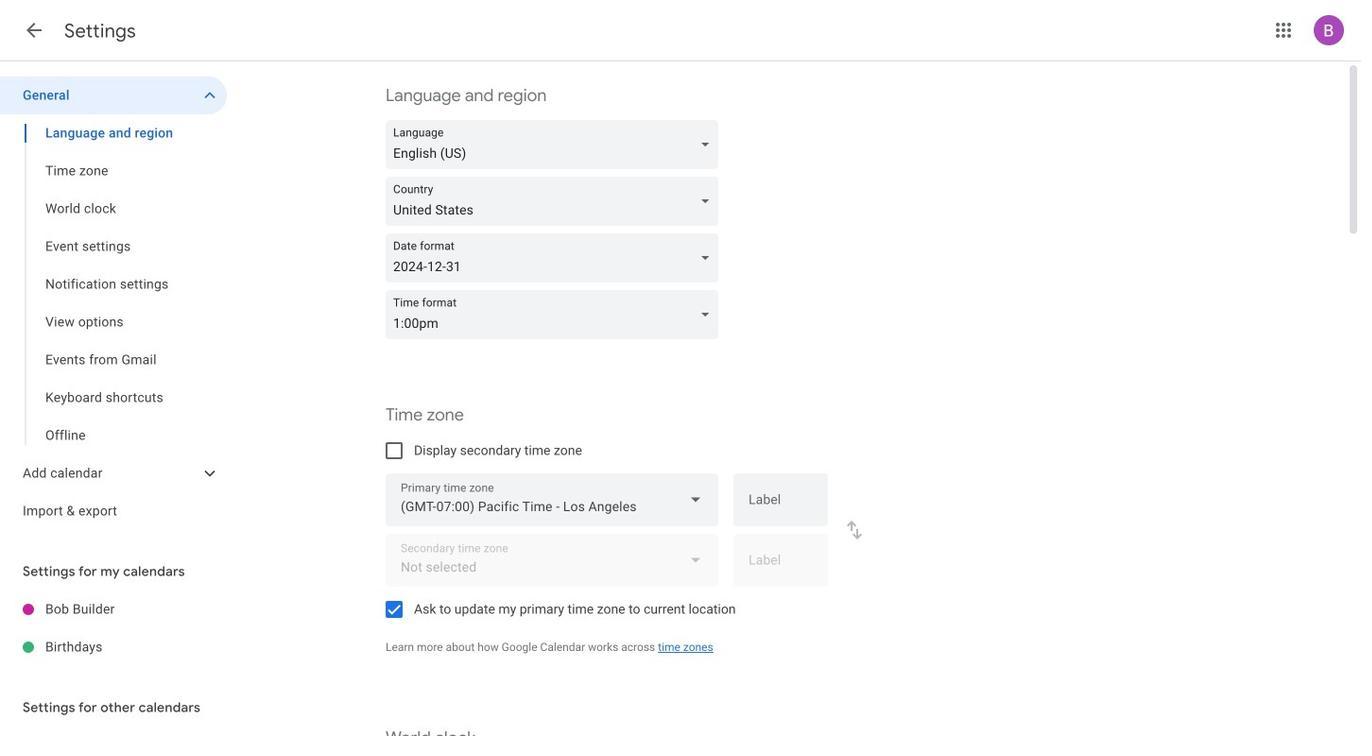 Task type: locate. For each thing, give the bounding box(es) containing it.
tree
[[0, 77, 227, 531], [0, 591, 227, 667]]

heading
[[64, 19, 136, 43]]

1 vertical spatial tree
[[0, 591, 227, 667]]

1 tree from the top
[[0, 77, 227, 531]]

0 vertical spatial tree
[[0, 77, 227, 531]]

birthdays tree item
[[0, 629, 227, 667]]

None field
[[386, 120, 726, 169], [386, 177, 726, 226], [386, 234, 726, 283], [386, 290, 726, 340], [386, 474, 719, 527], [386, 120, 726, 169], [386, 177, 726, 226], [386, 234, 726, 283], [386, 290, 726, 340], [386, 474, 719, 527]]

group
[[0, 114, 227, 455]]

Label for primary time zone. text field
[[749, 494, 813, 520]]



Task type: describe. For each thing, give the bounding box(es) containing it.
Label for secondary time zone. text field
[[749, 554, 813, 581]]

bob builder tree item
[[0, 591, 227, 629]]

2 tree from the top
[[0, 591, 227, 667]]

go back image
[[23, 19, 45, 42]]

general tree item
[[0, 77, 227, 114]]



Task type: vqa. For each thing, say whether or not it's contained in the screenshot.
day
no



